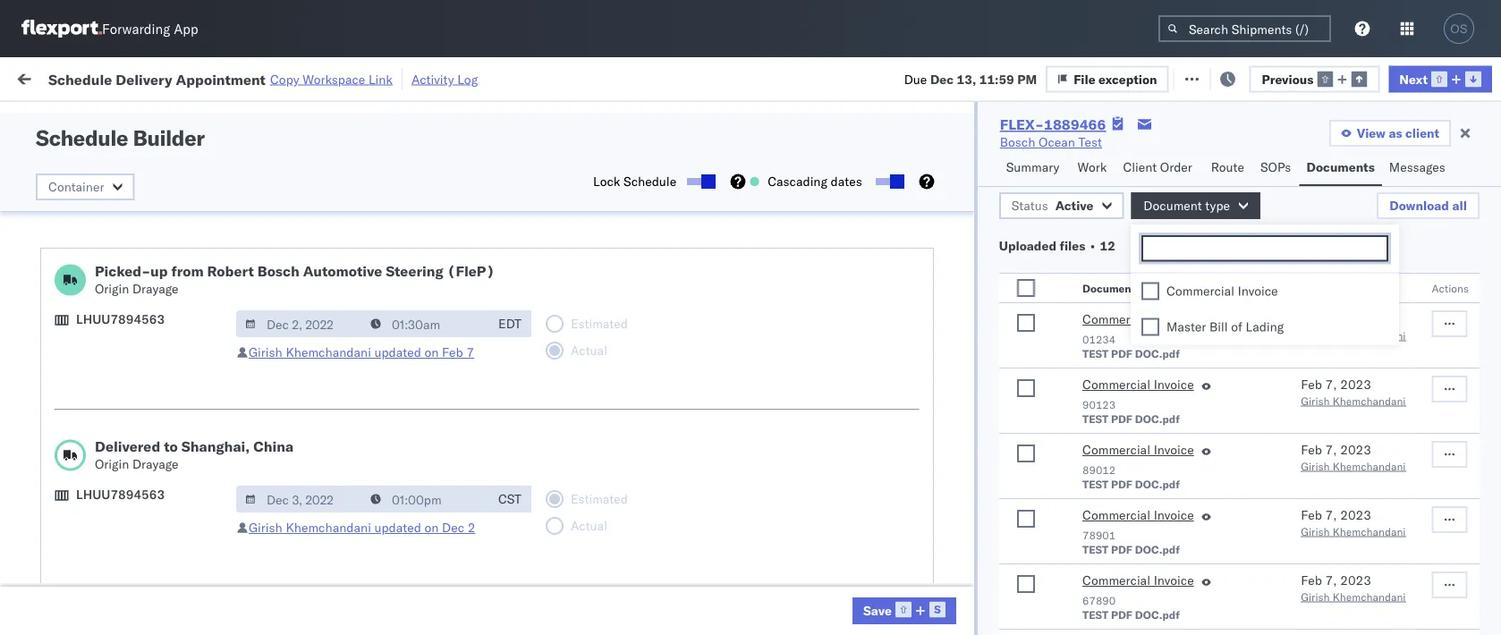 Task type: locate. For each thing, give the bounding box(es) containing it.
list box
[[1131, 273, 1400, 345]]

4 test pdf doc.pdf from the top
[[1083, 543, 1180, 556]]

upload customs clearance documents up the confirm pickup from los angeles, ca
[[41, 406, 196, 439]]

file down search shipments (/) 'text field'
[[1197, 69, 1219, 85]]

test pdf doc.pdf for 90123
[[1083, 412, 1180, 426]]

0 vertical spatial drayage
[[132, 281, 179, 297]]

hlxu6269489, up type
[[1097, 258, 1188, 273]]

mbl/mawb
[[1118, 146, 1180, 160]]

from for first the schedule pickup from los angeles, ca button from the bottom
[[139, 563, 165, 579]]

origin inside picked-up from robert bosch automotive steering (flep) origin drayage
[[95, 281, 129, 297]]

omkar
[[1342, 179, 1379, 195], [1342, 219, 1379, 234], [1342, 258, 1379, 274], [1342, 298, 1379, 313], [1342, 337, 1379, 353]]

omkar up timestamp / user
[[1342, 258, 1379, 274]]

2 upload customs clearance documents link from the top
[[41, 405, 254, 441]]

1 vertical spatial on
[[425, 345, 439, 360]]

confirm down the confirm pickup from los angeles, ca
[[41, 533, 87, 549]]

batch action
[[1402, 69, 1480, 85]]

3 omkar from the top
[[1342, 258, 1379, 274]]

pickup up the confirm pickup from los angeles, ca
[[97, 445, 136, 461]]

1 horizontal spatial 13,
[[957, 71, 977, 87]]

1 horizontal spatial :
[[412, 111, 415, 124]]

status down the caiu7969337
[[1012, 198, 1049, 213]]

origin right choi
[[1465, 613, 1499, 628]]

exception down search shipments (/) 'text field'
[[1222, 69, 1280, 85]]

1 vertical spatial work
[[1078, 159, 1107, 175]]

schedule pickup from los angeles, ca link for third the schedule pickup from los angeles, ca button from the bottom of the page
[[41, 366, 254, 401]]

updated
[[375, 345, 421, 360], [375, 520, 421, 536]]

: for status
[[128, 111, 132, 124]]

2 uetu5238478 from the top
[[1097, 494, 1184, 510]]

2 feb 7, 2023 girish khemchandani from the top
[[1302, 442, 1407, 473]]

2 hlxu8034992 from the top
[[1192, 258, 1279, 273]]

status right by:
[[97, 111, 128, 124]]

batch action button
[[1374, 64, 1492, 91]]

due dec 13, 11:59 pm
[[905, 71, 1037, 87]]

work
[[194, 69, 226, 85], [1078, 159, 1107, 175]]

document down ymluw236679313
[[1144, 198, 1203, 213]]

progress
[[279, 111, 324, 124]]

2 omkar from the top
[[1342, 219, 1379, 234]]

1 vertical spatial upload customs clearance documents
[[41, 406, 196, 439]]

confirm inside "button"
[[41, 533, 87, 549]]

from inside the confirm pickup from los angeles, ca
[[132, 485, 158, 500]]

1 lhuu7894563, from the top
[[1002, 455, 1094, 470]]

appointment up status : ready for work, blocked, in progress
[[176, 70, 266, 88]]

ceau7522281, hlxu6269489, hlxu8034992 up type
[[1002, 258, 1279, 273]]

None checkbox
[[688, 178, 713, 185], [876, 178, 901, 185], [1017, 279, 1035, 297], [1017, 314, 1035, 332], [1142, 318, 1160, 336], [1017, 510, 1035, 528], [1017, 576, 1035, 593], [688, 178, 713, 185], [876, 178, 901, 185], [1017, 279, 1035, 297], [1017, 314, 1035, 332], [1142, 318, 1160, 336], [1017, 510, 1035, 528], [1017, 576, 1035, 593]]

2 abcdefg78456546 from the top
[[1118, 495, 1238, 510]]

feb for 89012
[[1302, 442, 1323, 458]]

2 vertical spatial lhuu7894563, uetu5238478
[[1002, 533, 1184, 549]]

from up to on the bottom of page
[[139, 367, 165, 382]]

6 ocean fcl from the top
[[447, 534, 509, 550]]

dec for 4:00 pm pst, dec 23, 2022
[[270, 495, 294, 510]]

status
[[97, 111, 128, 124], [1012, 198, 1049, 213]]

origin inside delivered to shanghai, china origin drayage
[[95, 456, 129, 472]]

appointment up up
[[147, 218, 220, 234]]

numbers inside container numbers
[[1002, 153, 1046, 167]]

container numbers
[[1002, 139, 1049, 167]]

commercial for 78901
[[1083, 507, 1151, 523]]

3 schedule pickup from los angeles, ca link from the top
[[41, 366, 254, 401]]

1 customs from the top
[[85, 170, 135, 185]]

numbers for mbl/mawb numbers
[[1183, 146, 1227, 160]]

Search Shipments (/) text field
[[1159, 15, 1332, 42]]

origin
[[95, 281, 129, 297], [95, 456, 129, 472], [1465, 613, 1499, 628]]

invoice for 78901
[[1154, 507, 1195, 523]]

5 ca from the top
[[41, 503, 58, 518]]

integration
[[679, 613, 741, 628]]

1 horizontal spatial status
[[1012, 198, 1049, 213]]

commercial up '89012'
[[1083, 442, 1151, 458]]

0 vertical spatial actions
[[1448, 146, 1485, 160]]

0 horizontal spatial /
[[1166, 281, 1172, 295]]

hlxu6269489, down master
[[1097, 337, 1188, 352]]

lhuu7894563, uetu5238478 down 90123
[[1002, 455, 1184, 470]]

flex-1889466 button
[[858, 451, 983, 476], [858, 451, 983, 476], [858, 490, 983, 515], [858, 490, 983, 515], [858, 529, 983, 554], [858, 529, 983, 554]]

document
[[1144, 198, 1203, 213], [1083, 281, 1136, 295]]

document left type
[[1083, 281, 1136, 295]]

doc.pdf for 78901
[[1136, 543, 1180, 556]]

from left robert
[[139, 248, 165, 264]]

4 omkar savant from the top
[[1342, 298, 1421, 313]]

2023 for 90123
[[1341, 377, 1372, 392]]

flex-2130387 button
[[858, 608, 983, 633], [858, 608, 983, 633]]

7 resize handle column header from the left
[[971, 139, 993, 635]]

3 test from the top
[[1083, 477, 1109, 491]]

pdf for 90123
[[1112, 412, 1133, 426]]

commercial up 01234
[[1083, 311, 1151, 327]]

7, for 90123
[[1326, 377, 1338, 392]]

test down 67890
[[1083, 608, 1109, 622]]

commercial invoice link up 90123
[[1083, 376, 1195, 397]]

1 vertical spatial updated
[[375, 520, 421, 536]]

uetu5238478 down '89012'
[[1097, 494, 1184, 510]]

invoice for 67890
[[1154, 573, 1195, 588]]

0 vertical spatial upload customs clearance documents button
[[41, 169, 254, 206]]

1 horizontal spatial numbers
[[1183, 146, 1227, 160]]

-- : -- -- text field
[[362, 311, 489, 337], [362, 486, 489, 513]]

upload
[[41, 170, 82, 185], [41, 406, 82, 422]]

/ right timestamp
[[1358, 274, 1365, 288]]

2 fcl from the top
[[487, 258, 509, 274]]

1 horizontal spatial file exception
[[1197, 69, 1280, 85]]

file exception down search shipments (/) 'text field'
[[1197, 69, 1280, 85]]

schedule pickup from los angeles, ca link for fourth the schedule pickup from los angeles, ca button from the bottom
[[41, 287, 254, 323]]

commercial invoice for 67890
[[1083, 573, 1195, 588]]

0 vertical spatial uetu5238478
[[1097, 455, 1184, 470]]

from for confirm pickup from los angeles, ca button
[[132, 485, 158, 500]]

1 vertical spatial upload
[[41, 406, 82, 422]]

hlxu6269489, down 90123
[[1097, 415, 1188, 431]]

0 vertical spatial documents
[[1307, 159, 1375, 175]]

commercial for 89012
[[1083, 442, 1151, 458]]

6 flex-1846748 from the top
[[887, 416, 980, 431]]

feb 7, 2023 girish khemchandani for 78901
[[1302, 507, 1407, 538]]

0 horizontal spatial :
[[128, 111, 132, 124]]

document type button
[[1132, 192, 1261, 219]]

schedule delivery appointment button down picked-
[[41, 335, 220, 355]]

dec left 24,
[[271, 534, 295, 550]]

2 lhuu7894563, from the top
[[1002, 494, 1094, 510]]

origin for jaehyung
[[1465, 613, 1499, 628]]

1 vertical spatial upload customs clearance documents button
[[41, 405, 254, 443]]

flex-1889466
[[1000, 115, 1107, 133], [887, 455, 980, 471], [887, 495, 980, 510], [887, 534, 980, 550]]

container numbers button
[[993, 135, 1091, 167]]

from for first the schedule pickup from los angeles, ca button from the top of the page
[[139, 248, 165, 264]]

lhuu7894563
[[76, 311, 165, 327], [76, 487, 165, 503]]

omkar savant up timestamp / user
[[1342, 258, 1421, 274]]

angeles, down delivered to shanghai, china origin drayage
[[185, 485, 234, 500]]

exception up mbl/mawb
[[1099, 71, 1158, 87]]

1 vertical spatial clearance
[[139, 406, 196, 422]]

hlxu6269489, up 12 on the right top
[[1097, 218, 1188, 234]]

MMM D, YYYY text field
[[236, 311, 363, 337]]

4 savant from the top
[[1383, 298, 1421, 313]]

test down '89012'
[[1083, 477, 1109, 491]]

1 vertical spatial status
[[1012, 198, 1049, 213]]

1 -- : -- -- text field from the top
[[362, 311, 489, 337]]

2 flexport from the top
[[563, 573, 610, 589]]

3 nov from the top
[[279, 298, 303, 313]]

ocean fcl down (flep)
[[447, 298, 509, 313]]

uetu5238478 up maeu9736123
[[1097, 533, 1184, 549]]

1 uetu5238478 from the top
[[1097, 455, 1184, 470]]

ocean fcl down cst
[[447, 534, 509, 550]]

los for third the schedule pickup from los angeles, ca button from the bottom of the page
[[169, 367, 189, 382]]

2023
[[1341, 377, 1372, 392], [1341, 442, 1372, 458], [1341, 507, 1372, 523], [1341, 573, 1372, 588], [324, 573, 355, 589]]

test for 67890
[[1083, 608, 1109, 622]]

commercial invoice link
[[1083, 311, 1195, 332], [1083, 376, 1195, 397], [1083, 441, 1195, 463], [1083, 507, 1195, 528], [1083, 572, 1195, 593]]

2 upload customs clearance documents button from the top
[[41, 405, 254, 443]]

as
[[1389, 125, 1403, 141]]

los for fourth the schedule pickup from los angeles, ca button from the bottom
[[169, 288, 189, 303]]

ocean inside bosch ocean test link
[[1039, 134, 1076, 150]]

up
[[150, 262, 168, 280]]

omkar savant down timestamp / user button
[[1342, 337, 1421, 353]]

delivery down the confirm pickup from los angeles, ca
[[90, 533, 136, 549]]

work up active at the top right
[[1078, 159, 1107, 175]]

pm
[[1018, 71, 1037, 87], [225, 219, 245, 234], [225, 258, 245, 274], [225, 298, 245, 313], [225, 337, 245, 353], [225, 455, 245, 471], [217, 495, 237, 510], [225, 573, 245, 589]]

delivery up picked-
[[97, 218, 143, 234]]

commercial invoice link for 01234
[[1083, 311, 1195, 332]]

2023 for 67890
[[1341, 573, 1372, 588]]

759
[[329, 69, 352, 85]]

0 vertical spatial lhuu7894563,
[[1002, 455, 1094, 470]]

/
[[1358, 274, 1365, 288], [1166, 281, 1172, 295]]

deadline button
[[178, 142, 357, 160]]

2 confirm from the top
[[41, 533, 87, 549]]

5 hlxu6269489, from the top
[[1097, 376, 1188, 392]]

4 pdt, from the top
[[248, 337, 276, 353]]

invoice for 01234
[[1154, 311, 1195, 327]]

0 vertical spatial on
[[438, 69, 452, 85]]

1 horizontal spatial work
[[1078, 159, 1107, 175]]

commercial invoice link up '89012'
[[1083, 441, 1195, 463]]

test
[[1083, 347, 1109, 360], [1083, 412, 1109, 426], [1083, 477, 1109, 491], [1083, 543, 1109, 556], [1083, 608, 1109, 622]]

omkar savant down operator
[[1342, 179, 1421, 195]]

1 test from the top
[[1083, 347, 1109, 360]]

3 doc.pdf from the top
[[1136, 477, 1180, 491]]

numbers inside button
[[1183, 146, 1227, 160]]

forwarding app
[[102, 20, 198, 37]]

0 vertical spatial container
[[1002, 139, 1049, 153]]

file exception button
[[1169, 64, 1292, 91], [1169, 64, 1292, 91], [1046, 66, 1169, 92], [1046, 66, 1169, 92]]

1 vertical spatial document
[[1083, 281, 1136, 295]]

-- : -- -- text field for picked-up from robert bosch automotive steering (flep)
[[362, 311, 489, 337]]

1 vertical spatial lhuu7894563
[[76, 487, 165, 503]]

status for status active
[[1012, 198, 1049, 213]]

client order button
[[1117, 151, 1204, 186]]

1 vertical spatial container
[[48, 179, 104, 195]]

2 test pdf doc.pdf from the top
[[1083, 412, 1180, 426]]

workitem button
[[11, 142, 260, 160]]

bookings
[[679, 573, 732, 589]]

1 vertical spatial flexport demo consignee
[[563, 573, 710, 589]]

1 horizontal spatial exception
[[1222, 69, 1280, 85]]

activity
[[412, 71, 454, 87]]

1 fcl from the top
[[487, 219, 509, 234]]

next button
[[1389, 66, 1493, 92]]

updated for delivered to shanghai, china
[[375, 520, 421, 536]]

0 vertical spatial confirm
[[41, 485, 87, 500]]

1 vertical spatial demo
[[613, 573, 646, 589]]

1 horizontal spatial /
[[1358, 274, 1365, 288]]

activity log
[[412, 71, 478, 87]]

customs
[[85, 170, 135, 185], [85, 406, 135, 422]]

0 vertical spatial updated
[[375, 345, 421, 360]]

on right 205
[[438, 69, 452, 85]]

1 vertical spatial upload customs clearance documents link
[[41, 405, 254, 441]]

1 vertical spatial lhuu7894563,
[[1002, 494, 1094, 510]]

batch
[[1402, 69, 1437, 85]]

3 pdf from the top
[[1112, 477, 1133, 491]]

resize handle column header
[[256, 139, 277, 635], [354, 139, 375, 635], [416, 139, 438, 635], [533, 139, 554, 635], [649, 139, 670, 635], [828, 139, 849, 635], [971, 139, 993, 635], [1087, 139, 1109, 635], [1311, 139, 1333, 635], [1428, 139, 1449, 635], [1470, 139, 1491, 635]]

test pdf doc.pdf down 01234
[[1083, 347, 1180, 360]]

origin for delivered
[[95, 456, 129, 472]]

pdf for 01234
[[1112, 347, 1133, 360]]

0 vertical spatial demo
[[613, 179, 646, 195]]

commercial invoice link for 89012
[[1083, 441, 1195, 463]]

ocean fcl up (flep)
[[447, 219, 509, 234]]

2 vertical spatial origin
[[1465, 613, 1499, 628]]

1 vertical spatial uetu5238478
[[1097, 494, 1184, 510]]

2 nov from the top
[[279, 258, 303, 274]]

0 vertical spatial schedule delivery appointment button
[[41, 217, 220, 237]]

0 vertical spatial 13,
[[957, 71, 977, 87]]

0 horizontal spatial status
[[97, 111, 128, 124]]

5 resize handle column header from the left
[[649, 139, 670, 635]]

0 vertical spatial lhuu7894563
[[76, 311, 165, 327]]

log
[[458, 71, 478, 87]]

numbers for container numbers
[[1002, 153, 1046, 167]]

4 4, from the top
[[306, 337, 317, 353]]

2 omkar savant from the top
[[1342, 219, 1421, 234]]

0 vertical spatial -- : -- -- text field
[[362, 311, 489, 337]]

2022
[[320, 219, 351, 234], [320, 258, 351, 274], [320, 298, 351, 313], [320, 337, 351, 353], [327, 455, 358, 471], [320, 495, 351, 510], [321, 534, 352, 550]]

0 horizontal spatial container
[[48, 179, 104, 195]]

container down the workitem
[[48, 179, 104, 195]]

1 vertical spatial lhuu7894563, uetu5238478
[[1002, 494, 1184, 510]]

dec left 23,
[[270, 495, 294, 510]]

on left 7
[[425, 345, 439, 360]]

container
[[1002, 139, 1049, 153], [48, 179, 104, 195]]

drayage inside picked-up from robert bosch automotive steering (flep) origin drayage
[[132, 281, 179, 297]]

/ inside document type / filename button
[[1166, 281, 1172, 295]]

lhuu7894563, uetu5238478 down '89012'
[[1002, 494, 1184, 510]]

pickup down picked-
[[97, 288, 136, 303]]

filtered
[[18, 110, 61, 125]]

1 pdt, from the top
[[248, 219, 276, 234]]

/ inside timestamp / user
[[1358, 274, 1365, 288]]

6:00
[[187, 534, 214, 550]]

omkar down operator
[[1342, 179, 1379, 195]]

4 test from the top
[[1083, 543, 1109, 556]]

1 vertical spatial origin
[[95, 456, 129, 472]]

file
[[1197, 69, 1219, 85], [1074, 71, 1096, 87]]

commercial invoice up 90123
[[1083, 377, 1195, 392]]

clearance up to on the bottom of page
[[139, 406, 196, 422]]

3 resize handle column header from the left
[[416, 139, 438, 635]]

on for delivered to shanghai, china
[[425, 520, 439, 536]]

china
[[253, 438, 294, 456]]

1 vertical spatial confirm
[[41, 533, 87, 549]]

angeles, right to on the bottom of page
[[192, 445, 241, 461]]

7, for 89012
[[1326, 442, 1338, 458]]

lhuu7894563, uetu5238478 up 67890
[[1002, 533, 1184, 549]]

1 lhuu7894563 from the top
[[76, 311, 165, 327]]

pst, right am
[[241, 534, 268, 550]]

pst, for 23,
[[240, 495, 267, 510]]

picked-
[[95, 262, 150, 280]]

girish khemchandani updated on feb 7
[[249, 345, 474, 360]]

client
[[1406, 125, 1440, 141]]

1 vertical spatial documents
[[41, 188, 106, 203]]

7, for 78901
[[1326, 507, 1338, 523]]

commercial invoice link down type
[[1083, 311, 1195, 332]]

1 vertical spatial flexport
[[563, 573, 610, 589]]

2 vertical spatial abcdefg78456546
[[1118, 534, 1238, 550]]

appointment down up
[[147, 336, 220, 352]]

dec for 11:59 pm pst, dec 13, 2022
[[278, 455, 302, 471]]

pdf down 01234
[[1112, 347, 1133, 360]]

drayage
[[132, 281, 179, 297], [132, 456, 179, 472]]

pst, up 4:00 pm pst, dec 23, 2022
[[248, 455, 275, 471]]

4 11:59 pm pdt, nov 4, 2022 from the top
[[187, 337, 351, 353]]

commercial up 78901
[[1083, 507, 1151, 523]]

1 1846748 from the top
[[926, 219, 980, 234]]

schedule delivery appointment link up picked-
[[41, 217, 220, 235]]

5 fcl from the top
[[487, 495, 509, 510]]

4 nov from the top
[[279, 337, 303, 353]]

1 vertical spatial abcdefg78456546
[[1118, 495, 1238, 510]]

4 ocean fcl from the top
[[447, 337, 509, 353]]

test pdf doc.pdf for 01234
[[1083, 347, 1180, 360]]

pst, left jan
[[248, 573, 275, 589]]

ca
[[41, 266, 58, 282], [41, 306, 58, 321], [41, 384, 58, 400], [41, 463, 58, 479], [41, 503, 58, 518], [41, 581, 58, 597]]

2 vertical spatial uetu5238478
[[1097, 533, 1184, 549]]

jaehyung
[[1342, 613, 1394, 628]]

11:59
[[980, 71, 1015, 87], [187, 219, 222, 234], [187, 258, 222, 274], [187, 298, 222, 313], [187, 337, 222, 353], [187, 455, 222, 471], [187, 573, 222, 589]]

ceau7522281, hlxu6269489, hlxu8034992 up 12 on the right top
[[1002, 218, 1279, 234]]

0 vertical spatial schedule delivery appointment
[[41, 218, 220, 234]]

girish khemchandani updated on dec 2
[[249, 520, 476, 536]]

commercial for 01234
[[1083, 311, 1151, 327]]

drayage inside delivered to shanghai, china origin drayage
[[132, 456, 179, 472]]

commercial invoice up '89012'
[[1083, 442, 1195, 458]]

2 vertical spatial on
[[425, 520, 439, 536]]

test pdf doc.pdf
[[1083, 347, 1180, 360], [1083, 412, 1180, 426], [1083, 477, 1180, 491], [1083, 543, 1180, 556], [1083, 608, 1180, 622]]

1 7, from the top
[[1326, 377, 1338, 392]]

0 horizontal spatial document
[[1083, 281, 1136, 295]]

0 horizontal spatial numbers
[[1002, 153, 1046, 167]]

0 vertical spatial upload customs clearance documents link
[[41, 169, 254, 205]]

0 vertical spatial document
[[1144, 198, 1203, 213]]

1 savant from the top
[[1383, 179, 1421, 195]]

upload customs clearance documents button
[[41, 169, 254, 206], [41, 405, 254, 443]]

lhuu7894563 down delivered
[[76, 487, 165, 503]]

None text field
[[1148, 242, 1387, 257]]

commercial invoice down type
[[1083, 311, 1195, 327]]

0 vertical spatial abcdefg78456546
[[1118, 455, 1238, 471]]

schedule pickup from los angeles, ca link for first the schedule pickup from los angeles, ca button from the bottom
[[41, 563, 254, 598]]

flex-1846748 button
[[858, 214, 983, 239], [858, 214, 983, 239], [858, 254, 983, 279], [858, 254, 983, 279], [858, 293, 983, 318], [858, 293, 983, 318], [858, 333, 983, 358], [858, 333, 983, 358], [858, 372, 983, 397], [858, 372, 983, 397], [858, 411, 983, 436], [858, 411, 983, 436]]

documents inside button
[[1307, 159, 1375, 175]]

2 pdf from the top
[[1112, 412, 1133, 426]]

actions down all
[[1433, 281, 1470, 295]]

cascading
[[768, 174, 828, 189]]

drayage down to on the bottom of page
[[132, 456, 179, 472]]

los inside the confirm pickup from los angeles, ca
[[161, 485, 182, 500]]

1 vertical spatial schedule delivery appointment link
[[41, 335, 220, 353]]

1 vertical spatial drayage
[[132, 456, 179, 472]]

from
[[139, 248, 165, 264], [171, 262, 204, 280], [139, 288, 165, 303], [139, 367, 165, 382], [139, 445, 165, 461], [132, 485, 158, 500], [139, 563, 165, 579]]

1889466
[[1044, 115, 1107, 133], [926, 455, 980, 471], [926, 495, 980, 510], [926, 534, 980, 550]]

from for fourth the schedule pickup from los angeles, ca button from the bottom
[[139, 288, 165, 303]]

schedule delivery appointment link down picked-
[[41, 335, 220, 353]]

2 vertical spatial appointment
[[147, 336, 220, 352]]

bill
[[1210, 319, 1229, 335]]

commercial invoice up 78901
[[1083, 507, 1195, 523]]

1 vertical spatial schedule delivery appointment button
[[41, 335, 220, 355]]

0 vertical spatial lhuu7894563, uetu5238478
[[1002, 455, 1184, 470]]

timestamp / user button
[[1298, 270, 1397, 303]]

0 vertical spatial flexport
[[563, 179, 610, 195]]

2 clearance from the top
[[139, 406, 196, 422]]

2 lhuu7894563 from the top
[[76, 487, 165, 503]]

upload customs clearance documents link up confirm pickup from los angeles, ca link
[[41, 405, 254, 441]]

1 vertical spatial customs
[[85, 406, 135, 422]]

pst, for 13,
[[248, 455, 275, 471]]

los for confirm pickup from los angeles, ca button
[[161, 485, 182, 500]]

operator
[[1342, 146, 1385, 160]]

5 1846748 from the top
[[926, 376, 980, 392]]

confirm up 'confirm delivery'
[[41, 485, 87, 500]]

maeu9736123
[[1118, 573, 1208, 589]]

0 vertical spatial origin
[[95, 281, 129, 297]]

lhuu7894563,
[[1002, 455, 1094, 470], [1002, 494, 1094, 510], [1002, 533, 1094, 549]]

schedule delivery appointment up picked-
[[41, 218, 220, 234]]

feb for 78901
[[1302, 507, 1323, 523]]

schedule pickup from los angeles, ca link for first the schedule pickup from los angeles, ca button from the top of the page
[[41, 247, 254, 283]]

from up confirm pickup from los angeles, ca link
[[139, 445, 165, 461]]

ceau7522281, hlxu6269489, hlxu8034992 down type
[[1002, 297, 1279, 313]]

0 vertical spatial schedule delivery appointment link
[[41, 217, 220, 235]]

confirm pickup from los angeles, ca button
[[41, 484, 254, 521]]

0 vertical spatial customs
[[85, 170, 135, 185]]

12,
[[301, 573, 321, 589]]

nov
[[279, 219, 303, 234], [279, 258, 303, 274], [279, 298, 303, 313], [279, 337, 303, 353]]

test for 01234
[[1083, 347, 1109, 360]]

2 7, from the top
[[1326, 442, 1338, 458]]

commercial up 90123
[[1083, 377, 1151, 392]]

1 vertical spatial -- : -- -- text field
[[362, 486, 489, 513]]

pdt,
[[248, 219, 276, 234], [248, 258, 276, 274], [248, 298, 276, 313], [248, 337, 276, 353]]

6 1846748 from the top
[[926, 416, 980, 431]]

1 horizontal spatial document
[[1144, 198, 1203, 213]]

uetu5238478 down 90123
[[1097, 455, 1184, 470]]

omkar savant down download on the top right of the page
[[1342, 219, 1421, 234]]

3 lhuu7894563, uetu5238478 from the top
[[1002, 533, 1184, 549]]

link
[[369, 71, 393, 87]]

6 hlxu6269489, from the top
[[1097, 415, 1188, 431]]

4 pdf from the top
[[1112, 543, 1133, 556]]

1 upload customs clearance documents link from the top
[[41, 169, 254, 205]]

2 flex-1846748 from the top
[[887, 258, 980, 274]]

1 commercial invoice link from the top
[[1083, 311, 1195, 332]]

01234
[[1083, 333, 1116, 346]]

from down confirm pickup from los angeles, ca button
[[139, 563, 165, 579]]

confirm for confirm pickup from los angeles, ca
[[41, 485, 87, 500]]

2 updated from the top
[[375, 520, 421, 536]]

dec up mmm d, yyyy text box
[[278, 455, 302, 471]]

4 commercial invoice link from the top
[[1083, 507, 1195, 528]]

upload customs clearance documents link down workitem 'button'
[[41, 169, 254, 205]]

5 schedule pickup from los angeles, ca link from the top
[[41, 563, 254, 598]]

1 horizontal spatial container
[[1002, 139, 1049, 153]]

13,
[[957, 71, 977, 87], [305, 455, 324, 471]]

documents
[[1307, 159, 1375, 175], [41, 188, 106, 203], [41, 424, 106, 439]]

of
[[1232, 319, 1243, 335]]

schedule delivery appointment button
[[41, 217, 220, 237], [41, 335, 220, 355]]

on left 2
[[425, 520, 439, 536]]

0 vertical spatial status
[[97, 111, 128, 124]]

commercial invoice for 90123
[[1083, 377, 1195, 392]]

schedule delivery appointment button up picked-
[[41, 217, 220, 237]]

clearance
[[139, 170, 196, 185], [139, 406, 196, 422]]

4 schedule pickup from los angeles, ca link from the top
[[41, 444, 254, 480]]

import work
[[151, 69, 226, 85]]

document for document type
[[1144, 198, 1203, 213]]

updated left 7
[[375, 345, 421, 360]]

3 schedule pickup from los angeles, ca button from the top
[[41, 366, 254, 403]]

customs down workitem 'button'
[[85, 170, 135, 185]]

13, right due
[[957, 71, 977, 87]]

2 -- : -- -- text field from the top
[[362, 486, 489, 513]]

1 test pdf doc.pdf from the top
[[1083, 347, 1180, 360]]

ceau7522281, hlxu6269489, hlxu8034992 down master
[[1002, 337, 1279, 352]]

ceau7522281, hlxu6269489, hlxu8034992 up 90123
[[1002, 376, 1279, 392]]

lhuu7894563 for delivered to shanghai, china
[[76, 487, 165, 503]]

risk
[[370, 69, 390, 85]]

0 vertical spatial upload
[[41, 170, 82, 185]]

flex-2130387
[[887, 613, 980, 628]]

commercial invoice link up 78901
[[1083, 507, 1195, 528]]

feb 7, 2023 girish khemchandani for 90123
[[1302, 377, 1407, 408]]

None checkbox
[[1142, 282, 1160, 300], [1017, 379, 1035, 397], [1017, 445, 1035, 463], [1142, 282, 1160, 300], [1017, 379, 1035, 397], [1017, 445, 1035, 463]]

commercial invoice for 89012
[[1083, 442, 1195, 458]]

1 vertical spatial schedule delivery appointment
[[41, 336, 220, 352]]

copy
[[270, 71, 299, 87]]

confirm inside the confirm pickup from los angeles, ca
[[41, 485, 87, 500]]

1 confirm from the top
[[41, 485, 87, 500]]

2 doc.pdf from the top
[[1136, 412, 1180, 426]]

0 vertical spatial clearance
[[139, 170, 196, 185]]

pickup down delivered
[[90, 485, 129, 500]]

flexport. image
[[21, 20, 102, 38]]

2 vertical spatial lhuu7894563,
[[1002, 533, 1094, 549]]

ocean fcl
[[447, 219, 509, 234], [447, 258, 509, 274], [447, 298, 509, 313], [447, 337, 509, 353], [447, 495, 509, 510], [447, 534, 509, 550], [447, 573, 509, 589]]

lhuu7894563, up msdu7304509
[[1002, 533, 1094, 549]]

angeles,
[[192, 248, 241, 264], [192, 288, 241, 303], [192, 367, 241, 382], [192, 445, 241, 461], [185, 485, 234, 500], [192, 563, 241, 579]]

0 vertical spatial work
[[194, 69, 226, 85]]

-- : -- -- text field up 7
[[362, 311, 489, 337]]

1 vertical spatial 13,
[[305, 455, 324, 471]]

6 fcl from the top
[[487, 534, 509, 550]]

(0)
[[290, 69, 313, 85]]

MMM D, YYYY text field
[[236, 486, 363, 513]]

0 vertical spatial upload customs clearance documents
[[41, 170, 196, 203]]

commercial for 90123
[[1083, 377, 1151, 392]]

759 at risk
[[329, 69, 390, 85]]

test
[[1079, 134, 1103, 150], [642, 219, 665, 234], [758, 219, 782, 234], [642, 298, 665, 313], [642, 337, 665, 353], [642, 495, 665, 510], [642, 534, 665, 550], [735, 573, 759, 589], [744, 613, 768, 628], [1438, 613, 1462, 628]]

commercial invoice for 78901
[[1083, 507, 1195, 523]]

0 vertical spatial flexport demo consignee
[[563, 179, 710, 195]]



Task type: vqa. For each thing, say whether or not it's contained in the screenshot.
the bottommost Date
no



Task type: describe. For each thing, give the bounding box(es) containing it.
1 ca from the top
[[41, 266, 58, 282]]

11 resize handle column header from the left
[[1470, 139, 1491, 635]]

6 test123456 from the top
[[1118, 416, 1193, 431]]

user
[[1302, 289, 1324, 302]]

10 resize handle column header from the left
[[1428, 139, 1449, 635]]

ca inside the confirm pickup from los angeles, ca
[[41, 503, 58, 518]]

activity log button
[[412, 68, 478, 90]]

confirm delivery link
[[41, 532, 136, 550]]

delivery up ready
[[116, 70, 172, 88]]

9 resize handle column header from the left
[[1311, 139, 1333, 635]]

summary
[[1007, 159, 1060, 175]]

confirm delivery
[[41, 533, 136, 549]]

view
[[1358, 125, 1386, 141]]

2
[[468, 520, 476, 536]]

dates
[[831, 174, 863, 189]]

bosch ocean test link
[[1000, 133, 1103, 151]]

confirm for confirm delivery
[[41, 533, 87, 549]]

1 upload from the top
[[41, 170, 82, 185]]

1 ceau7522281, hlxu6269489, hlxu8034992 from the top
[[1002, 218, 1279, 234]]

lading
[[1246, 319, 1285, 335]]

type
[[1139, 281, 1163, 295]]

consignee right lock
[[650, 179, 710, 195]]

delivered to shanghai, china origin drayage
[[95, 438, 294, 472]]

3 hlxu8034992 from the top
[[1192, 297, 1279, 313]]

1 horizontal spatial file
[[1197, 69, 1219, 85]]

1 ceau7522281, from the top
[[1002, 218, 1093, 234]]

1660288
[[926, 179, 980, 195]]

test for 78901
[[1083, 543, 1109, 556]]

dec left 2
[[442, 520, 465, 536]]

2 test123456 from the top
[[1118, 258, 1193, 274]]

5 hlxu8034992 from the top
[[1192, 376, 1279, 392]]

6 resize handle column header from the left
[[828, 139, 849, 635]]

maeu9408431
[[1118, 613, 1208, 628]]

angeles, inside the confirm pickup from los angeles, ca
[[185, 485, 234, 500]]

4 ceau7522281, hlxu6269489, hlxu8034992 from the top
[[1002, 337, 1279, 352]]

5 ceau7522281, hlxu6269489, hlxu8034992 from the top
[[1002, 376, 1279, 392]]

2 1846748 from the top
[[926, 258, 980, 274]]

to
[[164, 438, 178, 456]]

by:
[[65, 110, 82, 125]]

container button
[[36, 174, 135, 200]]

78901
[[1083, 529, 1116, 542]]

doc.pdf for 89012
[[1136, 477, 1180, 491]]

3 4, from the top
[[306, 298, 317, 313]]

1 flexport demo consignee from the top
[[563, 179, 710, 195]]

1 abcdefg78456546 from the top
[[1118, 455, 1238, 471]]

forwarding
[[102, 20, 170, 37]]

angeles, down am
[[192, 563, 241, 579]]

2 savant from the top
[[1383, 219, 1421, 234]]

3 hlxu6269489, from the top
[[1097, 297, 1188, 313]]

delivery inside "button"
[[90, 533, 136, 549]]

4 test123456 from the top
[[1118, 337, 1193, 353]]

messages
[[1390, 159, 1446, 175]]

1 schedule pickup from los angeles, ca button from the top
[[41, 247, 254, 285]]

doc.pdf for 01234
[[1136, 347, 1180, 360]]

import work button
[[144, 57, 233, 98]]

1 ocean fcl from the top
[[447, 219, 509, 234]]

commercial invoice link for 67890
[[1083, 572, 1195, 593]]

6:00 am pst, dec 24, 2022
[[187, 534, 352, 550]]

consignee up integration
[[650, 573, 710, 589]]

1 upload customs clearance documents button from the top
[[41, 169, 254, 206]]

sops
[[1261, 159, 1292, 175]]

test pdf doc.pdf for 89012
[[1083, 477, 1180, 491]]

1 schedule delivery appointment button from the top
[[41, 217, 220, 237]]

1 resize handle column header from the left
[[256, 139, 277, 635]]

confirm pickup from los angeles, ca link
[[41, 484, 254, 520]]

my
[[18, 65, 46, 90]]

2 schedule delivery appointment from the top
[[41, 336, 220, 352]]

shanghai,
[[181, 438, 250, 456]]

status for status : ready for work, blocked, in progress
[[97, 111, 128, 124]]

2 demo from the top
[[613, 573, 646, 589]]

deadline
[[187, 146, 230, 160]]

pickup down confirm delivery "button"
[[97, 563, 136, 579]]

2 4, from the top
[[306, 258, 317, 274]]

cst
[[499, 491, 522, 507]]

download
[[1390, 198, 1450, 213]]

list box containing commercial invoice
[[1131, 273, 1400, 345]]

save
[[864, 603, 892, 619]]

invoice inside 'list box'
[[1238, 283, 1279, 299]]

89012
[[1083, 463, 1116, 477]]

test for 90123
[[1083, 412, 1109, 426]]

0 vertical spatial appointment
[[176, 70, 266, 88]]

1 upload customs clearance documents from the top
[[41, 170, 196, 203]]

forwarding app link
[[21, 20, 198, 38]]

1 schedule delivery appointment link from the top
[[41, 217, 220, 235]]

test pdf doc.pdf for 67890
[[1083, 608, 1180, 622]]

∙
[[1089, 238, 1097, 254]]

1893174
[[926, 573, 980, 589]]

3 savant from the top
[[1383, 258, 1421, 274]]

workitem
[[20, 146, 70, 160]]

master
[[1167, 319, 1207, 335]]

4 fcl from the top
[[487, 337, 509, 353]]

pickup up delivered
[[97, 367, 136, 382]]

on for picked-up from robert bosch automotive steering (flep)
[[425, 345, 439, 360]]

invoice for 89012
[[1154, 442, 1195, 458]]

uploaded
[[1000, 238, 1057, 254]]

8 resize handle column header from the left
[[1087, 139, 1109, 635]]

client
[[1124, 159, 1157, 175]]

document type / filename
[[1083, 281, 1222, 295]]

1 omkar savant from the top
[[1342, 179, 1421, 195]]

test for 89012
[[1083, 477, 1109, 491]]

filtered by:
[[18, 110, 82, 125]]

bosch inside picked-up from robert bosch automotive steering (flep) origin drayage
[[258, 262, 300, 280]]

delivery down picked-
[[97, 336, 143, 352]]

test pdf doc.pdf for 78901
[[1083, 543, 1180, 556]]

schedule pickup from los angeles, ca link for fourth the schedule pickup from los angeles, ca button from the top
[[41, 444, 254, 480]]

4 schedule pickup from los angeles, ca button from the top
[[41, 444, 254, 482]]

lock schedule
[[593, 174, 677, 189]]

2 ca from the top
[[41, 306, 58, 321]]

pst, for 24,
[[241, 534, 268, 550]]

commercial for 67890
[[1083, 573, 1151, 588]]

6 hlxu8034992 from the top
[[1192, 415, 1279, 431]]

from inside picked-up from robert bosch automotive steering (flep) origin drayage
[[171, 262, 204, 280]]

import
[[151, 69, 191, 85]]

am
[[217, 534, 238, 550]]

angeles, right up
[[192, 248, 241, 264]]

4 hlxu6269489, from the top
[[1097, 337, 1188, 352]]

3 omkar savant from the top
[[1342, 258, 1421, 274]]

: for snoozed
[[412, 111, 415, 124]]

5 ceau7522281, from the top
[[1002, 376, 1093, 392]]

commercial invoice link for 78901
[[1083, 507, 1195, 528]]

download all button
[[1378, 192, 1480, 219]]

commercial up master
[[1167, 283, 1235, 299]]

feb 7, 2023 girish khemchandani for 89012
[[1302, 442, 1407, 473]]

2 flexport demo consignee from the top
[[563, 573, 710, 589]]

1 vertical spatial actions
[[1433, 281, 1470, 295]]

timestamp / user
[[1302, 274, 1365, 302]]

ymluw236679313
[[1118, 179, 1233, 195]]

invoice for 90123
[[1154, 377, 1195, 392]]

consignee up account
[[762, 573, 822, 589]]

1 test123456 from the top
[[1118, 219, 1193, 234]]

status active
[[1012, 198, 1094, 213]]

integration test account - karl lagerfeld
[[679, 613, 912, 628]]

1 flex-1846748 from the top
[[887, 219, 980, 234]]

5 omkar from the top
[[1342, 337, 1379, 353]]

work,
[[188, 111, 216, 124]]

4 ceau7522281, from the top
[[1002, 337, 1093, 352]]

schedule builder
[[36, 124, 205, 151]]

1 schedule pickup from los angeles, ca from the top
[[41, 248, 241, 282]]

1 demo from the top
[[613, 179, 646, 195]]

from for third the schedule pickup from los angeles, ca button from the bottom of the page
[[139, 367, 165, 382]]

los for first the schedule pickup from los angeles, ca button from the top of the page
[[169, 248, 189, 264]]

dec for 6:00 am pst, dec 24, 2022
[[271, 534, 295, 550]]

pst, for 12,
[[248, 573, 275, 589]]

next
[[1400, 71, 1428, 87]]

my work
[[18, 65, 97, 90]]

5 omkar savant from the top
[[1342, 337, 1421, 353]]

1 schedule delivery appointment from the top
[[41, 218, 220, 234]]

4:00 pm pst, dec 23, 2022
[[187, 495, 351, 510]]

angeles, down robert
[[192, 288, 241, 303]]

--
[[679, 179, 695, 195]]

los for first the schedule pickup from los angeles, ca button from the bottom
[[169, 563, 189, 579]]

pdf for 78901
[[1112, 543, 1133, 556]]

0 horizontal spatial exception
[[1099, 71, 1158, 87]]

updated for picked-up from robert bosch automotive steering (flep)
[[375, 345, 421, 360]]

1 nov from the top
[[279, 219, 303, 234]]

girish khemchandani updated on feb 7 button
[[249, 345, 474, 360]]

jan
[[278, 573, 298, 589]]

7 ocean fcl from the top
[[447, 573, 509, 589]]

1 vertical spatial appointment
[[147, 218, 220, 234]]

dec right due
[[931, 71, 954, 87]]

active
[[1056, 198, 1094, 213]]

3 pdt, from the top
[[248, 298, 276, 313]]

status : ready for work, blocked, in progress
[[97, 111, 324, 124]]

container for container numbers
[[1002, 139, 1049, 153]]

feb 7, 2023 girish khemchandani for 67890
[[1302, 573, 1407, 604]]

2 upload customs clearance documents from the top
[[41, 406, 196, 439]]

pdf for 89012
[[1112, 477, 1133, 491]]

4:00
[[187, 495, 214, 510]]

205
[[411, 69, 434, 85]]

3 11:59 pm pdt, nov 4, 2022 from the top
[[187, 298, 351, 313]]

document type
[[1144, 198, 1231, 213]]

2 ceau7522281, hlxu6269489, hlxu8034992 from the top
[[1002, 258, 1279, 273]]

flex-1660288
[[887, 179, 980, 195]]

snoozed : no
[[370, 111, 434, 124]]

0 horizontal spatial work
[[194, 69, 226, 85]]

-- : -- -- text field for delivered to shanghai, china
[[362, 486, 489, 513]]

2 lhuu7894563, uetu5238478 from the top
[[1002, 494, 1184, 510]]

Search Work text field
[[901, 64, 1096, 91]]

lhuu7894563 for picked-up from robert bosch automotive steering (flep)
[[76, 311, 165, 327]]

(flep)
[[447, 262, 495, 280]]

1 11:59 pm pdt, nov 4, 2022 from the top
[[187, 219, 351, 234]]

edt
[[499, 316, 522, 332]]

2023 for 78901
[[1341, 507, 1372, 523]]

2 schedule pickup from los angeles, ca button from the top
[[41, 287, 254, 324]]

doc.pdf for 90123
[[1136, 412, 1180, 426]]

0 horizontal spatial 13,
[[305, 455, 324, 471]]

sops button
[[1254, 151, 1300, 186]]

feb for 67890
[[1302, 573, 1323, 588]]

caiu7969337
[[1002, 179, 1086, 195]]

90123
[[1083, 398, 1116, 411]]

2130387
[[926, 613, 980, 628]]

in
[[267, 111, 277, 124]]

3 ca from the top
[[41, 384, 58, 400]]

3 fcl from the top
[[487, 298, 509, 313]]

11:59 pm pst, dec 13, 2022
[[187, 455, 358, 471]]

2 vertical spatial documents
[[41, 424, 106, 439]]

route
[[1212, 159, 1245, 175]]

picked-up from robert bosch automotive steering (flep) origin drayage
[[95, 262, 495, 297]]

pdf for 67890
[[1112, 608, 1133, 622]]

2 11:59 pm pdt, nov 4, 2022 from the top
[[187, 258, 351, 274]]

copy workspace link button
[[270, 71, 393, 87]]

commercial invoice for 01234
[[1083, 311, 1195, 327]]

4 omkar from the top
[[1342, 298, 1379, 313]]

workspace
[[303, 71, 365, 87]]

document for document type / filename
[[1083, 281, 1136, 295]]

2 ceau7522281, from the top
[[1002, 258, 1093, 273]]

1 hlxu6269489, from the top
[[1097, 218, 1188, 234]]

los for fourth the schedule pickup from los angeles, ca button from the top
[[169, 445, 189, 461]]

commercial invoice up 'master bill of lading'
[[1167, 283, 1279, 299]]

schedule delivery appointment copy workspace link
[[48, 70, 393, 88]]

doc.pdf for 67890
[[1136, 608, 1180, 622]]

documents button
[[1300, 151, 1383, 186]]

7, for 67890
[[1326, 573, 1338, 588]]

uploaded files ∙ 12
[[1000, 238, 1116, 254]]

0 horizontal spatial file
[[1074, 71, 1096, 87]]

flex-1889466 link
[[1000, 115, 1107, 133]]

angeles, up shanghai,
[[192, 367, 241, 382]]

5 schedule pickup from los angeles, ca button from the top
[[41, 563, 254, 600]]

lock
[[593, 174, 621, 189]]

feb for 90123
[[1302, 377, 1323, 392]]

pickup inside the confirm pickup from los angeles, ca
[[90, 485, 129, 500]]

summary button
[[1000, 151, 1071, 186]]

4 resize handle column header from the left
[[533, 139, 554, 635]]

confirm pickup from los angeles, ca
[[41, 485, 234, 518]]

at
[[355, 69, 366, 85]]

3 test123456 from the top
[[1118, 298, 1193, 313]]

2 resize handle column header from the left
[[354, 139, 375, 635]]

view as client button
[[1330, 120, 1452, 147]]

5 schedule pickup from los angeles, ca from the top
[[41, 563, 241, 597]]

3 schedule pickup from los angeles, ca from the top
[[41, 367, 241, 400]]

track
[[455, 69, 484, 85]]

pickup left up
[[97, 248, 136, 264]]

2023 for 89012
[[1341, 442, 1372, 458]]

6 ceau7522281, hlxu6269489, hlxu8034992 from the top
[[1002, 415, 1279, 431]]

container for container
[[48, 179, 104, 195]]

3 lhuu7894563, from the top
[[1002, 533, 1094, 549]]

4 schedule pickup from los angeles, ca from the top
[[41, 445, 241, 479]]

commercial invoice link for 90123
[[1083, 376, 1195, 397]]

blocked,
[[219, 111, 264, 124]]

2 customs from the top
[[85, 406, 135, 422]]

jaehyung choi - test origin 
[[1342, 613, 1502, 628]]

master bill of lading
[[1167, 319, 1285, 335]]

0 horizontal spatial file exception
[[1074, 71, 1158, 87]]

2 hlxu6269489, from the top
[[1097, 258, 1188, 273]]

4 hlxu8034992 from the top
[[1192, 337, 1279, 352]]

3 ceau7522281, from the top
[[1002, 297, 1093, 313]]

from for fourth the schedule pickup from los angeles, ca button from the top
[[139, 445, 165, 461]]



